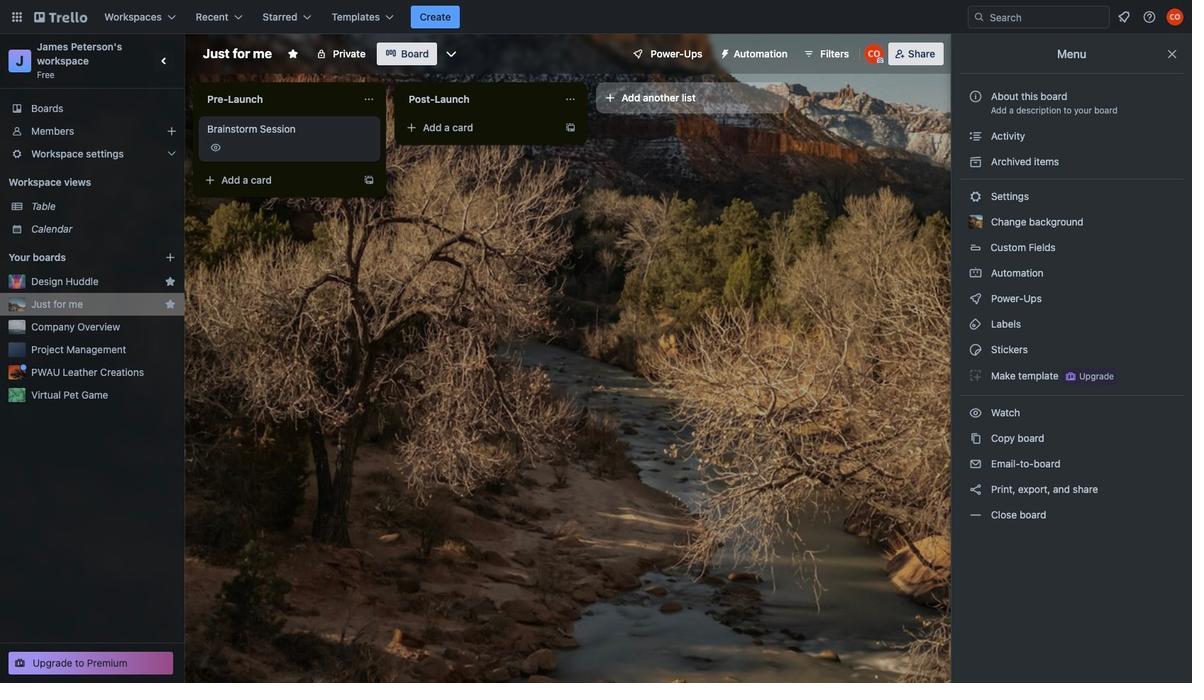 Task type: describe. For each thing, give the bounding box(es) containing it.
7 sm image from the top
[[969, 431, 983, 446]]

2 sm image from the top
[[969, 189, 983, 204]]

6 sm image from the top
[[969, 406, 983, 420]]

0 horizontal spatial create from template… image
[[363, 175, 375, 186]]

0 notifications image
[[1116, 9, 1133, 26]]

3 sm image from the top
[[969, 266, 983, 280]]

8 sm image from the top
[[969, 483, 983, 497]]

primary element
[[0, 0, 1192, 34]]

2 starred icon image from the top
[[165, 299, 176, 310]]

this member is an admin of this board. image
[[877, 57, 883, 64]]

star or unstar board image
[[288, 48, 299, 60]]

customize views image
[[444, 47, 459, 61]]

4 sm image from the top
[[969, 292, 983, 306]]

Board name text field
[[196, 43, 279, 65]]

Search field
[[985, 7, 1109, 27]]

search image
[[974, 11, 985, 23]]

1 starred icon image from the top
[[165, 276, 176, 287]]

5 sm image from the top
[[969, 343, 983, 357]]



Task type: vqa. For each thing, say whether or not it's contained in the screenshot.
greg robinson (gregrobinson96) image
no



Task type: locate. For each thing, give the bounding box(es) containing it.
back to home image
[[34, 6, 87, 28]]

None text field
[[400, 88, 559, 111]]

workspace navigation collapse icon image
[[155, 51, 175, 71]]

sm image
[[969, 155, 983, 169], [969, 189, 983, 204], [969, 266, 983, 280], [969, 292, 983, 306], [969, 343, 983, 357], [969, 406, 983, 420], [969, 431, 983, 446], [969, 483, 983, 497], [969, 508, 983, 522]]

1 vertical spatial create from template… image
[[363, 175, 375, 186]]

starred icon image
[[165, 276, 176, 287], [165, 299, 176, 310]]

1 sm image from the top
[[969, 155, 983, 169]]

1 vertical spatial starred icon image
[[165, 299, 176, 310]]

None text field
[[199, 88, 358, 111]]

0 vertical spatial create from template… image
[[565, 122, 576, 133]]

your boards with 6 items element
[[9, 249, 143, 266]]

open information menu image
[[1142, 10, 1157, 24]]

sm image
[[714, 43, 734, 62], [969, 129, 983, 143], [969, 317, 983, 331], [969, 368, 983, 382], [969, 457, 983, 471]]

christina overa (christinaovera) image
[[864, 44, 884, 64]]

0 vertical spatial starred icon image
[[165, 276, 176, 287]]

add board image
[[165, 252, 176, 263]]

create from template… image
[[565, 122, 576, 133], [363, 175, 375, 186]]

9 sm image from the top
[[969, 508, 983, 522]]

1 horizontal spatial create from template… image
[[565, 122, 576, 133]]

christina overa (christinaovera) image
[[1167, 9, 1184, 26]]



